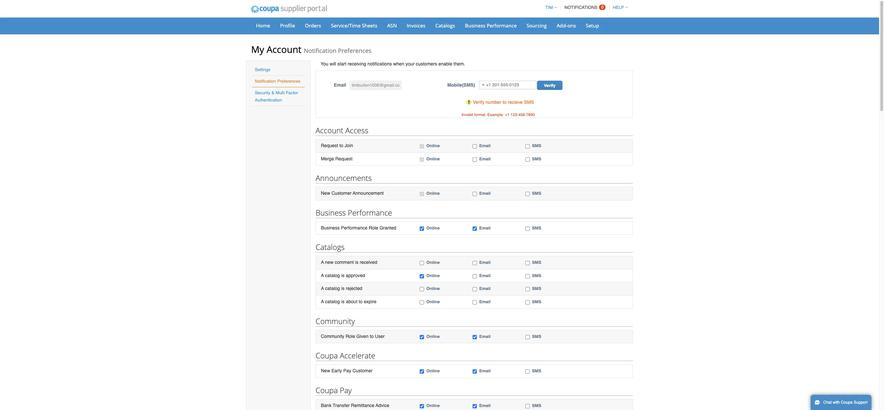 Task type: describe. For each thing, give the bounding box(es) containing it.
notification inside my account notification preferences
[[304, 47, 337, 55]]

orders link
[[301, 21, 326, 30]]

online for a new comment is received
[[427, 260, 440, 265]]

456-
[[519, 112, 526, 117]]

notifications 0
[[565, 5, 604, 10]]

online for bank transfer remittance advice
[[427, 403, 440, 408]]

sourcing
[[527, 22, 547, 29]]

sms for a new comment is received
[[532, 260, 542, 265]]

when
[[393, 61, 404, 66]]

customers
[[416, 61, 437, 66]]

service/time sheets
[[331, 22, 378, 29]]

invoices
[[407, 22, 426, 29]]

sheets
[[362, 22, 378, 29]]

online for merge request
[[427, 156, 440, 161]]

user
[[375, 333, 385, 339]]

2 vertical spatial performance
[[341, 225, 368, 230]]

format.
[[474, 112, 487, 117]]

email for new early pay customer
[[479, 368, 491, 373]]

granted
[[380, 225, 396, 230]]

home link
[[252, 21, 275, 30]]

+1
[[505, 112, 510, 117]]

invalid format. example: +1 123-456-7890
[[462, 112, 535, 117]]

coupa inside button
[[841, 400, 853, 405]]

sms for a catalog is about to expire
[[532, 299, 542, 304]]

catalogs link
[[431, 21, 460, 30]]

online for new customer announcement
[[427, 191, 440, 196]]

1 vertical spatial pay
[[340, 385, 352, 395]]

email for a catalog is approved
[[479, 273, 491, 278]]

sms for a catalog is approved
[[532, 273, 542, 278]]

enable
[[439, 61, 453, 66]]

join
[[345, 143, 353, 148]]

is left received
[[355, 260, 359, 265]]

2 vertical spatial business
[[321, 225, 340, 230]]

tim
[[546, 5, 553, 10]]

new for new customer announcement
[[321, 191, 330, 196]]

is for approved
[[341, 273, 345, 278]]

early
[[332, 368, 342, 373]]

received
[[360, 260, 377, 265]]

email for a new comment is received
[[479, 260, 491, 265]]

a for a new comment is received
[[321, 260, 324, 265]]

1 vertical spatial business
[[316, 207, 346, 218]]

1 vertical spatial request
[[335, 156, 353, 161]]

home
[[256, 22, 270, 29]]

my account notification preferences
[[251, 43, 372, 56]]

a for a catalog is about to expire
[[321, 299, 324, 304]]

chat with coupa support button
[[811, 395, 872, 410]]

given
[[357, 333, 369, 339]]

Telephone country code field
[[480, 81, 486, 89]]

asn
[[387, 22, 397, 29]]

sourcing link
[[523, 21, 551, 30]]

email for request to join
[[479, 143, 491, 148]]

comment
[[335, 260, 354, 265]]

chat
[[824, 400, 832, 405]]

setup link
[[582, 21, 604, 30]]

is for rejected
[[341, 286, 345, 291]]

1 horizontal spatial role
[[369, 225, 378, 230]]

community role given to user
[[321, 333, 385, 339]]

you will start receiving notifications when your customers enable them.
[[321, 61, 465, 66]]

you
[[321, 61, 329, 66]]

sms for community role given to user
[[532, 334, 542, 339]]

access
[[346, 125, 369, 136]]

multi
[[276, 90, 285, 95]]

support
[[854, 400, 868, 405]]

coupa pay
[[316, 385, 352, 395]]

verify number to recieve sms
[[473, 100, 534, 105]]

transfer
[[333, 403, 350, 408]]

notification preferences link
[[255, 79, 301, 84]]

merge request
[[321, 156, 353, 161]]

help
[[613, 5, 624, 10]]

rejected
[[346, 286, 363, 291]]

profile
[[280, 22, 295, 29]]

community for community
[[316, 316, 355, 326]]

approved
[[346, 273, 365, 278]]

security & multi factor authentication link
[[255, 90, 298, 103]]

email for bank transfer remittance advice
[[479, 403, 491, 408]]

1 vertical spatial role
[[346, 333, 355, 339]]

verify button
[[537, 81, 563, 90]]

online for request to join
[[427, 143, 440, 148]]

security
[[255, 90, 270, 95]]

catalog for a catalog is approved
[[325, 273, 340, 278]]

0 horizontal spatial preferences
[[277, 79, 301, 84]]

&
[[272, 90, 275, 95]]

email for a catalog is rejected
[[479, 286, 491, 291]]

email for a catalog is about to expire
[[479, 299, 491, 304]]

business performance link
[[461, 21, 521, 30]]

catalogs inside 'link'
[[436, 22, 455, 29]]

account access
[[316, 125, 369, 136]]

verify for verify number to recieve sms
[[473, 100, 485, 105]]

new early pay customer
[[321, 368, 373, 373]]

coupa accelerate
[[316, 350, 376, 361]]

asn link
[[383, 21, 401, 30]]

coupa for coupa accelerate
[[316, 350, 338, 361]]

email for new customer announcement
[[479, 191, 491, 196]]

notifications
[[565, 5, 598, 10]]

1 vertical spatial performance
[[348, 207, 392, 218]]

with
[[833, 400, 840, 405]]

profile link
[[276, 21, 300, 30]]

add-ons link
[[553, 21, 581, 30]]

number
[[486, 100, 502, 105]]

sms for new early pay customer
[[532, 368, 542, 373]]

them.
[[454, 61, 465, 66]]

email for merge request
[[479, 156, 491, 161]]

remittance
[[351, 403, 375, 408]]

mobile(sms)
[[448, 82, 475, 88]]



Task type: vqa. For each thing, say whether or not it's contained in the screenshot.
Online for Community Role Given to User
yes



Task type: locate. For each thing, give the bounding box(es) containing it.
expire
[[364, 299, 377, 304]]

sms for a catalog is rejected
[[532, 286, 542, 291]]

is for about
[[341, 299, 345, 304]]

role left given
[[346, 333, 355, 339]]

a catalog is rejected
[[321, 286, 363, 291]]

0 vertical spatial performance
[[487, 22, 517, 29]]

7 online from the top
[[427, 286, 440, 291]]

navigation containing notifications 0
[[543, 1, 628, 14]]

catalog down the new
[[325, 273, 340, 278]]

2 online from the top
[[427, 156, 440, 161]]

request up merge
[[321, 143, 338, 148]]

customer down "accelerate"
[[353, 368, 373, 373]]

new customer announcement
[[321, 191, 384, 196]]

sms
[[524, 100, 534, 105], [532, 143, 542, 148], [532, 156, 542, 161], [532, 191, 542, 196], [532, 225, 542, 230], [532, 260, 542, 265], [532, 273, 542, 278], [532, 286, 542, 291], [532, 299, 542, 304], [532, 334, 542, 339], [532, 368, 542, 373], [532, 403, 542, 408]]

3 catalog from the top
[[325, 299, 340, 304]]

customer down announcements
[[332, 191, 352, 196]]

request
[[321, 143, 338, 148], [335, 156, 353, 161]]

3 online from the top
[[427, 191, 440, 196]]

5 online from the top
[[427, 260, 440, 265]]

announcement
[[353, 191, 384, 196]]

0 vertical spatial new
[[321, 191, 330, 196]]

accelerate
[[340, 350, 376, 361]]

0 vertical spatial account
[[267, 43, 302, 56]]

0 horizontal spatial role
[[346, 333, 355, 339]]

community up "coupa accelerate"
[[321, 333, 344, 339]]

catalog down a catalog is approved
[[325, 286, 340, 291]]

email for community role given to user
[[479, 334, 491, 339]]

verify inside button
[[544, 83, 556, 88]]

0 vertical spatial coupa
[[316, 350, 338, 361]]

2 catalog from the top
[[325, 286, 340, 291]]

request down join
[[335, 156, 353, 161]]

start
[[338, 61, 347, 66]]

ons
[[568, 22, 576, 29]]

announcements
[[316, 173, 372, 183]]

request to join
[[321, 143, 353, 148]]

a left the new
[[321, 260, 324, 265]]

community for community role given to user
[[321, 333, 344, 339]]

receiving
[[348, 61, 366, 66]]

is left "about"
[[341, 299, 345, 304]]

online for community role given to user
[[427, 334, 440, 339]]

1 horizontal spatial preferences
[[338, 47, 372, 55]]

1 catalog from the top
[[325, 273, 340, 278]]

account up request to join
[[316, 125, 344, 136]]

0 horizontal spatial account
[[267, 43, 302, 56]]

1 vertical spatial new
[[321, 368, 330, 373]]

1 horizontal spatial notification
[[304, 47, 337, 55]]

sms for request to join
[[532, 143, 542, 148]]

coupa up 'early'
[[316, 350, 338, 361]]

catalog for a catalog is rejected
[[325, 286, 340, 291]]

security & multi factor authentication
[[255, 90, 298, 103]]

0 vertical spatial role
[[369, 225, 378, 230]]

settings link
[[255, 67, 270, 72]]

9 online from the top
[[427, 334, 440, 339]]

0 vertical spatial request
[[321, 143, 338, 148]]

0 horizontal spatial notification
[[255, 79, 276, 84]]

1 vertical spatial account
[[316, 125, 344, 136]]

a new comment is received
[[321, 260, 377, 265]]

navigation
[[543, 1, 628, 14]]

notification up you
[[304, 47, 337, 55]]

sms for business performance role granted
[[532, 225, 542, 230]]

email
[[334, 82, 346, 88], [479, 143, 491, 148], [479, 156, 491, 161], [479, 191, 491, 196], [479, 225, 491, 230], [479, 260, 491, 265], [479, 273, 491, 278], [479, 286, 491, 291], [479, 299, 491, 304], [479, 334, 491, 339], [479, 368, 491, 373], [479, 403, 491, 408]]

invalid
[[462, 112, 473, 117]]

recieve
[[508, 100, 523, 105]]

notifications
[[368, 61, 392, 66]]

pay
[[343, 368, 351, 373], [340, 385, 352, 395]]

service/time sheets link
[[327, 21, 382, 30]]

coupa for coupa pay
[[316, 385, 338, 395]]

1 online from the top
[[427, 143, 440, 148]]

invoices link
[[403, 21, 430, 30]]

+1 201-555-0123 text field
[[479, 81, 537, 89]]

1 vertical spatial community
[[321, 333, 344, 339]]

is left approved
[[341, 273, 345, 278]]

is
[[355, 260, 359, 265], [341, 273, 345, 278], [341, 286, 345, 291], [341, 299, 345, 304]]

coupa supplier portal image
[[246, 1, 332, 18]]

to right "about"
[[359, 299, 363, 304]]

to left recieve
[[503, 100, 507, 105]]

1 vertical spatial preferences
[[277, 79, 301, 84]]

0 vertical spatial catalog
[[325, 273, 340, 278]]

a down a catalog is approved
[[321, 286, 324, 291]]

online for a catalog is rejected
[[427, 286, 440, 291]]

service/time
[[331, 22, 361, 29]]

orders
[[305, 22, 321, 29]]

catalog
[[325, 273, 340, 278], [325, 286, 340, 291], [325, 299, 340, 304]]

8 online from the top
[[427, 299, 440, 304]]

2 new from the top
[[321, 368, 330, 373]]

a catalog is approved
[[321, 273, 365, 278]]

customer
[[332, 191, 352, 196], [353, 368, 373, 373]]

account
[[267, 43, 302, 56], [316, 125, 344, 136]]

to
[[503, 100, 507, 105], [340, 143, 343, 148], [359, 299, 363, 304], [370, 333, 374, 339]]

your
[[406, 61, 415, 66]]

pay up "transfer"
[[340, 385, 352, 395]]

0 vertical spatial customer
[[332, 191, 352, 196]]

coupa
[[316, 350, 338, 361], [316, 385, 338, 395], [841, 400, 853, 405]]

notification down settings link
[[255, 79, 276, 84]]

telephone country code image
[[482, 84, 484, 86]]

sms for new customer announcement
[[532, 191, 542, 196]]

1 horizontal spatial catalogs
[[436, 22, 455, 29]]

3 a from the top
[[321, 286, 324, 291]]

0 horizontal spatial verify
[[473, 100, 485, 105]]

0 horizontal spatial customer
[[332, 191, 352, 196]]

about
[[346, 299, 358, 304]]

sms for merge request
[[532, 156, 542, 161]]

advice
[[376, 403, 390, 408]]

11 online from the top
[[427, 403, 440, 408]]

online for new early pay customer
[[427, 368, 440, 373]]

role left granted
[[369, 225, 378, 230]]

preferences up receiving
[[338, 47, 372, 55]]

1 vertical spatial business performance
[[316, 207, 392, 218]]

to left join
[[340, 143, 343, 148]]

0 vertical spatial preferences
[[338, 47, 372, 55]]

new left 'early'
[[321, 368, 330, 373]]

10 online from the top
[[427, 368, 440, 373]]

community up community role given to user
[[316, 316, 355, 326]]

1 vertical spatial coupa
[[316, 385, 338, 395]]

pay right 'early'
[[343, 368, 351, 373]]

bank transfer remittance advice
[[321, 403, 390, 408]]

online for a catalog is approved
[[427, 273, 440, 278]]

catalogs
[[436, 22, 455, 29], [316, 242, 345, 252]]

catalog for a catalog is about to expire
[[325, 299, 340, 304]]

a for a catalog is rejected
[[321, 286, 324, 291]]

1 vertical spatial notification
[[255, 79, 276, 84]]

4 online from the top
[[427, 225, 440, 230]]

coupa right with
[[841, 400, 853, 405]]

notification preferences
[[255, 79, 301, 84]]

performance
[[487, 22, 517, 29], [348, 207, 392, 218], [341, 225, 368, 230]]

4 a from the top
[[321, 299, 324, 304]]

0 vertical spatial community
[[316, 316, 355, 326]]

1 vertical spatial customer
[[353, 368, 373, 373]]

7890
[[526, 112, 535, 117]]

0 horizontal spatial catalogs
[[316, 242, 345, 252]]

my
[[251, 43, 264, 56]]

preferences
[[338, 47, 372, 55], [277, 79, 301, 84]]

0
[[602, 5, 604, 10]]

preferences up factor on the left top of the page
[[277, 79, 301, 84]]

setup
[[586, 22, 599, 29]]

chat with coupa support
[[824, 400, 868, 405]]

catalogs right invoices
[[436, 22, 455, 29]]

0 vertical spatial verify
[[544, 83, 556, 88]]

1 horizontal spatial verify
[[544, 83, 556, 88]]

a for a catalog is approved
[[321, 273, 324, 278]]

2 a from the top
[[321, 273, 324, 278]]

0 vertical spatial catalogs
[[436, 22, 455, 29]]

6 online from the top
[[427, 273, 440, 278]]

settings
[[255, 67, 270, 72]]

1 new from the top
[[321, 191, 330, 196]]

1 horizontal spatial account
[[316, 125, 344, 136]]

account down the profile link
[[267, 43, 302, 56]]

a catalog is about to expire
[[321, 299, 377, 304]]

to left user
[[370, 333, 374, 339]]

preferences inside my account notification preferences
[[338, 47, 372, 55]]

new for new early pay customer
[[321, 368, 330, 373]]

a down a catalog is rejected
[[321, 299, 324, 304]]

2 vertical spatial catalog
[[325, 299, 340, 304]]

0 vertical spatial pay
[[343, 368, 351, 373]]

example:
[[488, 112, 504, 117]]

1 vertical spatial catalogs
[[316, 242, 345, 252]]

None text field
[[350, 81, 402, 90]]

add-
[[557, 22, 568, 29]]

online for business performance role granted
[[427, 225, 440, 230]]

None checkbox
[[526, 144, 530, 148], [420, 157, 424, 162], [526, 157, 530, 162], [420, 192, 424, 196], [473, 192, 477, 196], [420, 226, 424, 231], [473, 226, 477, 231], [526, 226, 530, 231], [473, 274, 477, 278], [473, 287, 477, 291], [420, 300, 424, 305], [473, 300, 477, 305], [420, 335, 424, 339], [473, 335, 477, 339], [420, 369, 424, 374], [526, 369, 530, 374], [420, 404, 424, 408], [473, 404, 477, 408], [526, 144, 530, 148], [420, 157, 424, 162], [526, 157, 530, 162], [420, 192, 424, 196], [473, 192, 477, 196], [420, 226, 424, 231], [473, 226, 477, 231], [526, 226, 530, 231], [473, 274, 477, 278], [473, 287, 477, 291], [420, 300, 424, 305], [473, 300, 477, 305], [420, 335, 424, 339], [473, 335, 477, 339], [420, 369, 424, 374], [526, 369, 530, 374], [420, 404, 424, 408], [473, 404, 477, 408]]

a
[[321, 260, 324, 265], [321, 273, 324, 278], [321, 286, 324, 291], [321, 299, 324, 304]]

is left rejected
[[341, 286, 345, 291]]

catalogs up the new
[[316, 242, 345, 252]]

online
[[427, 143, 440, 148], [427, 156, 440, 161], [427, 191, 440, 196], [427, 225, 440, 230], [427, 260, 440, 265], [427, 273, 440, 278], [427, 286, 440, 291], [427, 299, 440, 304], [427, 334, 440, 339], [427, 368, 440, 373], [427, 403, 440, 408]]

coupa up bank
[[316, 385, 338, 395]]

0 horizontal spatial business performance
[[316, 207, 392, 218]]

1 vertical spatial catalog
[[325, 286, 340, 291]]

tim link
[[543, 5, 557, 10]]

online for a catalog is about to expire
[[427, 299, 440, 304]]

merge
[[321, 156, 334, 161]]

will
[[330, 61, 336, 66]]

0 vertical spatial notification
[[304, 47, 337, 55]]

authentication
[[255, 98, 282, 103]]

1 horizontal spatial business performance
[[465, 22, 517, 29]]

0 vertical spatial business performance
[[465, 22, 517, 29]]

community
[[316, 316, 355, 326], [321, 333, 344, 339]]

a up a catalog is rejected
[[321, 273, 324, 278]]

email for business performance role granted
[[479, 225, 491, 230]]

1 vertical spatial verify
[[473, 100, 485, 105]]

None checkbox
[[420, 144, 424, 148], [473, 144, 477, 148], [473, 157, 477, 162], [526, 192, 530, 196], [420, 261, 424, 265], [473, 261, 477, 265], [526, 261, 530, 265], [420, 274, 424, 278], [526, 274, 530, 278], [420, 287, 424, 291], [526, 287, 530, 291], [526, 300, 530, 305], [526, 335, 530, 339], [473, 369, 477, 374], [526, 404, 530, 408], [420, 144, 424, 148], [473, 144, 477, 148], [473, 157, 477, 162], [526, 192, 530, 196], [420, 261, 424, 265], [473, 261, 477, 265], [526, 261, 530, 265], [420, 274, 424, 278], [526, 274, 530, 278], [420, 287, 424, 291], [526, 287, 530, 291], [526, 300, 530, 305], [526, 335, 530, 339], [473, 369, 477, 374], [526, 404, 530, 408]]

sms for bank transfer remittance advice
[[532, 403, 542, 408]]

1 horizontal spatial customer
[[353, 368, 373, 373]]

new
[[321, 191, 330, 196], [321, 368, 330, 373]]

1 a from the top
[[321, 260, 324, 265]]

2 vertical spatial coupa
[[841, 400, 853, 405]]

verify for verify
[[544, 83, 556, 88]]

new down announcements
[[321, 191, 330, 196]]

0 vertical spatial business
[[465, 22, 486, 29]]

catalog down a catalog is rejected
[[325, 299, 340, 304]]

new
[[325, 260, 334, 265]]

factor
[[286, 90, 298, 95]]

add-ons
[[557, 22, 576, 29]]

help link
[[610, 5, 628, 10]]

business performance role granted
[[321, 225, 396, 230]]



